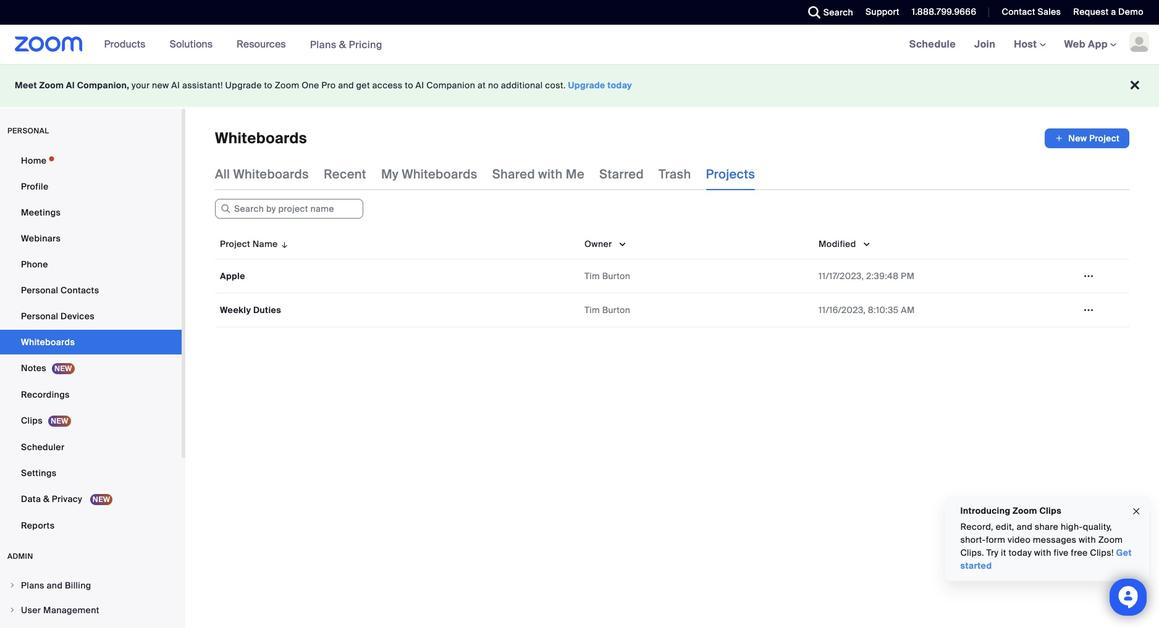 Task type: locate. For each thing, give the bounding box(es) containing it.
2:39:48
[[867, 271, 899, 282]]

started
[[961, 561, 993, 572]]

request
[[1074, 6, 1109, 17]]

plans and billing menu item
[[0, 574, 182, 598]]

0 horizontal spatial plans
[[21, 580, 44, 592]]

11/16/2023, 8:10:35 am
[[819, 305, 915, 316]]

apple
[[220, 271, 245, 282]]

sales
[[1038, 6, 1062, 17]]

with inside the tabs of all whiteboard page tab list
[[538, 166, 563, 182]]

burton for 11/16/2023, 8:10:35 am
[[602, 305, 631, 316]]

1 vertical spatial and
[[1017, 522, 1033, 533]]

tim
[[585, 271, 600, 282], [585, 305, 600, 316]]

ai
[[66, 80, 75, 91], [171, 80, 180, 91], [416, 80, 424, 91]]

0 vertical spatial tim
[[585, 271, 600, 282]]

project left name
[[220, 238, 250, 249]]

plans and billing
[[21, 580, 91, 592]]

whiteboards inside personal menu menu
[[21, 337, 75, 348]]

1 vertical spatial burton
[[602, 305, 631, 316]]

edit,
[[997, 522, 1015, 533]]

0 vertical spatial and
[[338, 80, 354, 91]]

1 horizontal spatial ai
[[171, 80, 180, 91]]

and up the video
[[1017, 522, 1033, 533]]

right image inside plans and billing menu item
[[9, 582, 16, 590]]

billing
[[65, 580, 91, 592]]

1 upgrade from the left
[[225, 80, 262, 91]]

and left get at the left top of page
[[338, 80, 354, 91]]

1 horizontal spatial plans
[[310, 38, 337, 51]]

project inside new project button
[[1090, 133, 1120, 144]]

with down messages
[[1035, 548, 1052, 559]]

and inside record, edit, and share high-quality, short-form video messages with zoom clips. try it today with five free clips!
[[1017, 522, 1033, 533]]

profile
[[21, 181, 48, 192]]

clips.
[[961, 548, 985, 559]]

0 vertical spatial tim burton
[[585, 271, 631, 282]]

1 horizontal spatial and
[[338, 80, 354, 91]]

join
[[975, 38, 996, 51]]

2 tim burton from the top
[[585, 305, 631, 316]]

projects
[[706, 166, 755, 182]]

a
[[1111, 6, 1117, 17]]

0 horizontal spatial clips
[[21, 415, 43, 427]]

1 vertical spatial plans
[[21, 580, 44, 592]]

whiteboards down personal devices
[[21, 337, 75, 348]]

1 tim burton from the top
[[585, 271, 631, 282]]

zoom up 'clips!'
[[1099, 535, 1124, 546]]

personal contacts link
[[0, 278, 182, 303]]

0 horizontal spatial project
[[220, 238, 250, 249]]

2 burton from the top
[[602, 305, 631, 316]]

2 horizontal spatial ai
[[416, 80, 424, 91]]

1 horizontal spatial to
[[405, 80, 413, 91]]

project right the new
[[1090, 133, 1120, 144]]

request a demo
[[1074, 6, 1144, 17]]

personal
[[7, 126, 49, 136]]

2 horizontal spatial and
[[1017, 522, 1033, 533]]

2 tim from the top
[[585, 305, 600, 316]]

get started link
[[961, 548, 1133, 572]]

cost.
[[545, 80, 566, 91]]

2 vertical spatial and
[[47, 580, 63, 592]]

0 vertical spatial project
[[1090, 133, 1120, 144]]

contact
[[1002, 6, 1036, 17]]

clips!
[[1091, 548, 1115, 559]]

zoom left one
[[275, 80, 299, 91]]

short-
[[961, 535, 987, 546]]

right image left user
[[9, 607, 16, 614]]

personal
[[21, 285, 58, 296], [21, 311, 58, 322]]

host button
[[1014, 38, 1046, 51]]

app
[[1089, 38, 1108, 51]]

0 vertical spatial today
[[608, 80, 632, 91]]

1 vertical spatial with
[[1080, 535, 1097, 546]]

arrow down image
[[278, 236, 289, 251]]

duties
[[253, 305, 281, 316]]

close image
[[1132, 505, 1142, 519]]

plans inside product information "navigation"
[[310, 38, 337, 51]]

0 horizontal spatial upgrade
[[225, 80, 262, 91]]

project
[[1090, 133, 1120, 144], [220, 238, 250, 249]]

0 horizontal spatial today
[[608, 80, 632, 91]]

personal down phone
[[21, 285, 58, 296]]

home
[[21, 155, 47, 166]]

web app
[[1065, 38, 1108, 51]]

plans & pricing link
[[310, 38, 383, 51], [310, 38, 383, 51]]

user
[[21, 605, 41, 616]]

introducing zoom clips
[[961, 506, 1062, 517]]

whiteboards application
[[215, 129, 1130, 148]]

1 vertical spatial right image
[[9, 607, 16, 614]]

right image
[[9, 582, 16, 590], [9, 607, 16, 614]]

resources button
[[237, 25, 292, 64]]

ai left companion,
[[66, 80, 75, 91]]

upgrade right cost.
[[568, 80, 606, 91]]

1.888.799.9666 button
[[903, 0, 980, 25], [912, 6, 977, 17]]

0 vertical spatial plans
[[310, 38, 337, 51]]

1 horizontal spatial &
[[339, 38, 346, 51]]

upgrade down product information "navigation"
[[225, 80, 262, 91]]

& inside product information "navigation"
[[339, 38, 346, 51]]

1 vertical spatial today
[[1009, 548, 1033, 559]]

& inside personal menu menu
[[43, 494, 50, 505]]

1 personal from the top
[[21, 285, 58, 296]]

tim burton for 11/17/2023, 2:39:48 pm
[[585, 271, 631, 282]]

zoom logo image
[[15, 36, 83, 52]]

application containing project name
[[215, 229, 1130, 328]]

right image inside user management menu item
[[9, 607, 16, 614]]

1 tim from the top
[[585, 271, 600, 282]]

phone link
[[0, 252, 182, 277]]

plans for plans and billing
[[21, 580, 44, 592]]

1 vertical spatial tim
[[585, 305, 600, 316]]

plans up user
[[21, 580, 44, 592]]

data & privacy
[[21, 494, 85, 505]]

1 horizontal spatial with
[[1035, 548, 1052, 559]]

clips
[[21, 415, 43, 427], [1040, 506, 1062, 517]]

modified
[[819, 238, 857, 249]]

record,
[[961, 522, 994, 533]]

1 horizontal spatial clips
[[1040, 506, 1062, 517]]

2 right image from the top
[[9, 607, 16, 614]]

to down resources "dropdown button"
[[264, 80, 273, 91]]

plans inside plans and billing menu item
[[21, 580, 44, 592]]

clips up scheduler
[[21, 415, 43, 427]]

ai left companion
[[416, 80, 424, 91]]

video
[[1008, 535, 1031, 546]]

0 vertical spatial personal
[[21, 285, 58, 296]]

shared with me
[[492, 166, 585, 182]]

upgrade
[[225, 80, 262, 91], [568, 80, 606, 91]]

0 vertical spatial clips
[[21, 415, 43, 427]]

and inside "meet zoom ai companion," footer
[[338, 80, 354, 91]]

2 vertical spatial with
[[1035, 548, 1052, 559]]

and left billing
[[47, 580, 63, 592]]

request a demo link
[[1065, 0, 1160, 25], [1074, 6, 1144, 17]]

personal down personal contacts
[[21, 311, 58, 322]]

edit project image
[[1079, 305, 1099, 316]]

data
[[21, 494, 41, 505]]

to right access
[[405, 80, 413, 91]]

0 vertical spatial with
[[538, 166, 563, 182]]

reports link
[[0, 514, 182, 538]]

whiteboards
[[215, 129, 307, 148], [233, 166, 309, 182], [402, 166, 478, 182], [21, 337, 75, 348]]

edit project image
[[1079, 271, 1099, 282]]

1 vertical spatial project
[[220, 238, 250, 249]]

0 vertical spatial burton
[[602, 271, 631, 282]]

application
[[215, 229, 1130, 328]]

0 vertical spatial &
[[339, 38, 346, 51]]

with up free
[[1080, 535, 1097, 546]]

right image down 'admin'
[[9, 582, 16, 590]]

personal for personal devices
[[21, 311, 58, 322]]

clips up share
[[1040, 506, 1062, 517]]

meet zoom ai companion, footer
[[0, 64, 1160, 107]]

tim for 11/16/2023,
[[585, 305, 600, 316]]

messages
[[1034, 535, 1077, 546]]

1 horizontal spatial project
[[1090, 133, 1120, 144]]

0 horizontal spatial and
[[47, 580, 63, 592]]

plans & pricing
[[310, 38, 383, 51]]

devices
[[61, 311, 95, 322]]

0 horizontal spatial ai
[[66, 80, 75, 91]]

personal menu menu
[[0, 148, 182, 540]]

1 ai from the left
[[66, 80, 75, 91]]

zoom
[[39, 80, 64, 91], [275, 80, 299, 91], [1013, 506, 1038, 517], [1099, 535, 1124, 546]]

1 vertical spatial tim burton
[[585, 305, 631, 316]]

clips inside clips link
[[21, 415, 43, 427]]

right image for user
[[9, 607, 16, 614]]

search
[[824, 7, 854, 18]]

0 horizontal spatial &
[[43, 494, 50, 505]]

companion
[[427, 80, 475, 91]]

meetings navigation
[[900, 25, 1160, 65]]

contact sales
[[1002, 6, 1062, 17]]

at
[[478, 80, 486, 91]]

schedule link
[[900, 25, 966, 64]]

contact sales link
[[993, 0, 1065, 25], [1002, 6, 1062, 17]]

0 horizontal spatial to
[[264, 80, 273, 91]]

ai right new
[[171, 80, 180, 91]]

0 horizontal spatial with
[[538, 166, 563, 182]]

& right the data
[[43, 494, 50, 505]]

1 vertical spatial personal
[[21, 311, 58, 322]]

schedule
[[910, 38, 956, 51]]

personal devices
[[21, 311, 95, 322]]

1 right image from the top
[[9, 582, 16, 590]]

& left the pricing at the left
[[339, 38, 346, 51]]

plans for plans & pricing
[[310, 38, 337, 51]]

1 to from the left
[[264, 80, 273, 91]]

solutions
[[170, 38, 213, 51]]

get
[[1117, 548, 1133, 559]]

web app button
[[1065, 38, 1117, 51]]

with
[[538, 166, 563, 182], [1080, 535, 1097, 546], [1035, 548, 1052, 559]]

all
[[215, 166, 230, 182]]

whiteboards up all whiteboards at the top left of the page
[[215, 129, 307, 148]]

get
[[356, 80, 370, 91]]

1 horizontal spatial today
[[1009, 548, 1033, 559]]

product information navigation
[[95, 25, 392, 65]]

2 ai from the left
[[171, 80, 180, 91]]

it
[[1002, 548, 1007, 559]]

banner
[[0, 25, 1160, 65]]

1 vertical spatial &
[[43, 494, 50, 505]]

right image for plans
[[9, 582, 16, 590]]

0 vertical spatial right image
[[9, 582, 16, 590]]

1 horizontal spatial upgrade
[[568, 80, 606, 91]]

burton
[[602, 271, 631, 282], [602, 305, 631, 316]]

plans up meet zoom ai companion, your new ai assistant! upgrade to zoom one pro and get access to ai companion at no additional cost. upgrade today
[[310, 38, 337, 51]]

8:10:35
[[868, 305, 899, 316]]

reports
[[21, 520, 55, 532]]

with left me
[[538, 166, 563, 182]]

management
[[43, 605, 99, 616]]

2 personal from the top
[[21, 311, 58, 322]]

search button
[[799, 0, 857, 25]]

notes link
[[0, 356, 182, 381]]

1 burton from the top
[[602, 271, 631, 282]]

2 horizontal spatial with
[[1080, 535, 1097, 546]]

resources
[[237, 38, 286, 51]]



Task type: describe. For each thing, give the bounding box(es) containing it.
form
[[987, 535, 1006, 546]]

profile picture image
[[1130, 32, 1150, 52]]

Search text field
[[215, 199, 363, 219]]

new
[[1069, 133, 1087, 144]]

3 ai from the left
[[416, 80, 424, 91]]

demo
[[1119, 6, 1144, 17]]

owner
[[585, 238, 612, 249]]

meetings link
[[0, 200, 182, 225]]

settings
[[21, 468, 57, 479]]

my
[[381, 166, 399, 182]]

whiteboards right my
[[402, 166, 478, 182]]

privacy
[[52, 494, 82, 505]]

weekly
[[220, 305, 251, 316]]

no
[[488, 80, 499, 91]]

weekly duties
[[220, 305, 281, 316]]

user management
[[21, 605, 99, 616]]

host
[[1014, 38, 1040, 51]]

zoom up edit,
[[1013, 506, 1038, 517]]

tim for 11/17/2023,
[[585, 271, 600, 282]]

burton for 11/17/2023, 2:39:48 pm
[[602, 271, 631, 282]]

zoom inside record, edit, and share high-quality, short-form video messages with zoom clips. try it today with five free clips!
[[1099, 535, 1124, 546]]

admin menu menu
[[0, 574, 182, 629]]

profile link
[[0, 174, 182, 199]]

meet
[[15, 80, 37, 91]]

and inside menu item
[[47, 580, 63, 592]]

2 upgrade from the left
[[568, 80, 606, 91]]

zoom right meet
[[39, 80, 64, 91]]

name
[[253, 238, 278, 249]]

products button
[[104, 25, 151, 64]]

new
[[152, 80, 169, 91]]

11/17/2023,
[[819, 271, 864, 282]]

recent
[[324, 166, 366, 182]]

products
[[104, 38, 146, 51]]

add image
[[1055, 132, 1064, 145]]

meet zoom ai companion, your new ai assistant! upgrade to zoom one pro and get access to ai companion at no additional cost. upgrade today
[[15, 80, 632, 91]]

shared
[[492, 166, 535, 182]]

my whiteboards
[[381, 166, 478, 182]]

try
[[987, 548, 999, 559]]

webinars
[[21, 233, 61, 244]]

pricing
[[349, 38, 383, 51]]

admin
[[7, 552, 33, 562]]

all whiteboards
[[215, 166, 309, 182]]

whiteboards up search text box
[[233, 166, 309, 182]]

1.888.799.9666
[[912, 6, 977, 17]]

recordings link
[[0, 383, 182, 407]]

free
[[1072, 548, 1089, 559]]

tim burton for 11/16/2023, 8:10:35 am
[[585, 305, 631, 316]]

phone
[[21, 259, 48, 270]]

11/16/2023,
[[819, 305, 866, 316]]

today inside record, edit, and share high-quality, short-form video messages with zoom clips. try it today with five free clips!
[[1009, 548, 1033, 559]]

tabs of all whiteboard page tab list
[[215, 158, 755, 190]]

webinars link
[[0, 226, 182, 251]]

high-
[[1062, 522, 1084, 533]]

today inside "meet zoom ai companion," footer
[[608, 80, 632, 91]]

your
[[132, 80, 150, 91]]

2 to from the left
[[405, 80, 413, 91]]

introducing
[[961, 506, 1011, 517]]

1 vertical spatial clips
[[1040, 506, 1062, 517]]

whiteboards inside application
[[215, 129, 307, 148]]

record, edit, and share high-quality, short-form video messages with zoom clips. try it today with five free clips!
[[961, 522, 1124, 559]]

join link
[[966, 25, 1005, 64]]

notes
[[21, 363, 46, 374]]

& for privacy
[[43, 494, 50, 505]]

five
[[1054, 548, 1069, 559]]

recordings
[[21, 389, 70, 401]]

trash
[[659, 166, 691, 182]]

scheduler link
[[0, 435, 182, 460]]

assistant!
[[182, 80, 223, 91]]

share
[[1036, 522, 1059, 533]]

personal devices link
[[0, 304, 182, 329]]

personal contacts
[[21, 285, 99, 296]]

upgrade today link
[[568, 80, 632, 91]]

access
[[372, 80, 403, 91]]

whiteboards link
[[0, 330, 182, 355]]

starred
[[600, 166, 644, 182]]

user management menu item
[[0, 599, 182, 622]]

support
[[866, 6, 900, 17]]

& for pricing
[[339, 38, 346, 51]]

new project
[[1069, 133, 1120, 144]]

project name
[[220, 238, 278, 249]]

additional
[[501, 80, 543, 91]]

home link
[[0, 148, 182, 173]]

me
[[566, 166, 585, 182]]

companion,
[[77, 80, 129, 91]]

personal for personal contacts
[[21, 285, 58, 296]]

quality,
[[1084, 522, 1113, 533]]

banner containing products
[[0, 25, 1160, 65]]

new project button
[[1045, 129, 1130, 148]]



Task type: vqa. For each thing, say whether or not it's contained in the screenshot.
the topmost Project
yes



